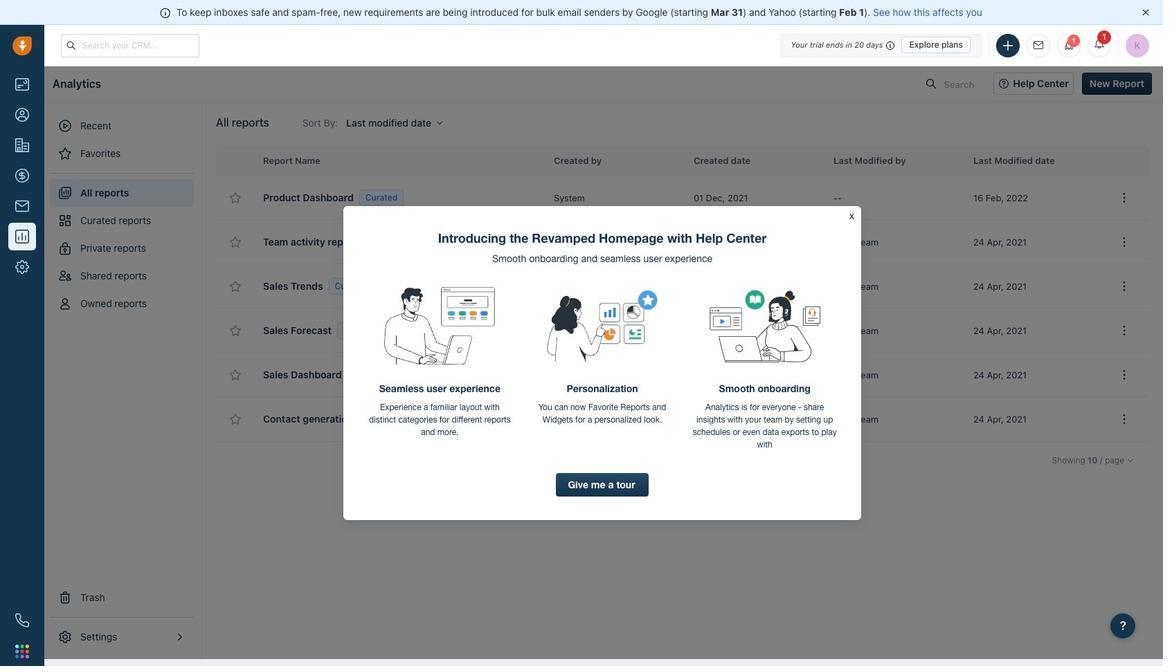 Task type: describe. For each thing, give the bounding box(es) containing it.
close image
[[1142, 9, 1149, 16]]

phone element
[[8, 607, 36, 635]]

phone image
[[15, 614, 29, 628]]



Task type: locate. For each thing, give the bounding box(es) containing it.
Search your CRM... text field
[[61, 34, 199, 57]]

send email image
[[1034, 41, 1043, 50]]

freshworks switcher image
[[15, 645, 29, 659]]



